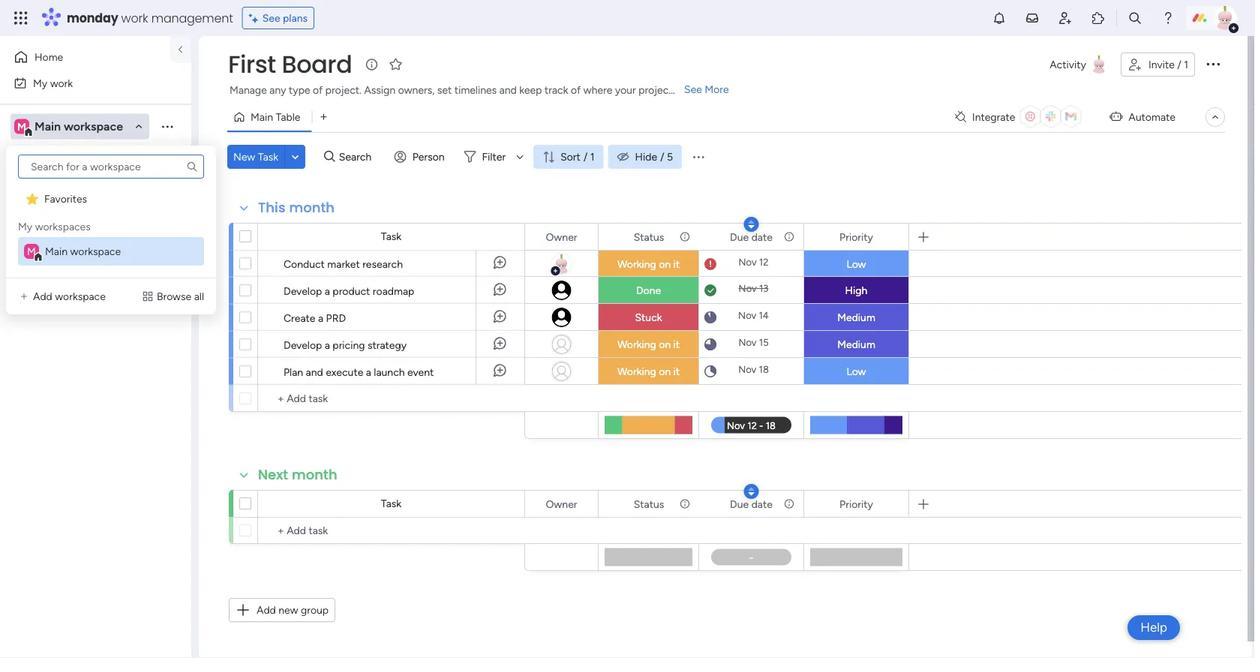 Task type: vqa. For each thing, say whether or not it's contained in the screenshot.
Nov 16
no



Task type: locate. For each thing, give the bounding box(es) containing it.
/ right sort
[[584, 150, 588, 163]]

pricing
[[333, 338, 365, 351]]

working on it
[[618, 258, 680, 271], [618, 338, 680, 351], [618, 365, 680, 378]]

search everything image
[[1128, 11, 1143, 26]]

date down sort desc image at the bottom right of page
[[752, 498, 773, 510]]

first board up my workspaces row
[[35, 186, 86, 199]]

due date down sort desc image at the bottom right of page
[[730, 498, 773, 510]]

status left column information image
[[634, 498, 664, 510]]

1 vertical spatial medium
[[838, 338, 876, 351]]

this month
[[258, 198, 335, 217]]

owner field for next month
[[542, 496, 581, 512]]

date for sort desc icon
[[752, 230, 773, 243]]

2 owner from the top
[[546, 498, 577, 510]]

1 horizontal spatial /
[[660, 150, 665, 163]]

apps image
[[1091, 11, 1106, 26]]

nov for nov 14
[[738, 310, 757, 322]]

2 service icon image from the left
[[142, 290, 154, 302]]

list box
[[15, 155, 207, 266]]

1 status from the top
[[634, 230, 664, 243]]

0 vertical spatial add
[[33, 290, 52, 303]]

0 horizontal spatial board
[[58, 186, 86, 199]]

set
[[437, 84, 452, 96]]

month right next
[[292, 465, 337, 484]]

main workspace element
[[18, 237, 204, 266]]

due down sort desc icon
[[730, 230, 749, 243]]

and right the plan
[[306, 365, 323, 378]]

help button
[[1128, 615, 1180, 640]]

0 horizontal spatial m
[[17, 120, 26, 133]]

date for sort desc image at the bottom right of page
[[752, 498, 773, 510]]

nov 15
[[739, 337, 769, 349]]

a left 'launch'
[[366, 365, 371, 378]]

working
[[618, 258, 656, 271], [618, 338, 656, 351], [618, 365, 656, 378]]

add for add new group
[[257, 604, 276, 616]]

0 horizontal spatial /
[[584, 150, 588, 163]]

1 vertical spatial low
[[847, 365, 866, 378]]

2 vertical spatial on
[[659, 365, 671, 378]]

owner for next month
[[546, 498, 577, 510]]

0 vertical spatial task
[[258, 150, 278, 163]]

1 vertical spatial workspace image
[[24, 244, 39, 259]]

service icon image left browse at the left top of the page
[[142, 290, 154, 302]]

0 horizontal spatial of
[[313, 84, 323, 96]]

status field up the done on the right top of page
[[630, 229, 668, 245]]

2 + add task text field from the top
[[266, 522, 518, 540]]

1 vertical spatial board
[[58, 186, 86, 199]]

1 vertical spatial due date
[[730, 498, 773, 510]]

/ for hide
[[660, 150, 665, 163]]

management
[[151, 9, 233, 26]]

task
[[258, 150, 278, 163], [381, 230, 402, 243], [381, 497, 402, 510]]

0 vertical spatial it
[[674, 258, 680, 271]]

project
[[639, 84, 673, 96]]

0 vertical spatial due
[[730, 230, 749, 243]]

Owner field
[[542, 229, 581, 245], [542, 496, 581, 512]]

1 vertical spatial see
[[684, 83, 702, 96]]

1 vertical spatial due date field
[[726, 496, 777, 512]]

0 vertical spatial status field
[[630, 229, 668, 245]]

0 vertical spatial work
[[121, 9, 148, 26]]

due down sort desc image at the bottom right of page
[[730, 498, 749, 510]]

any
[[270, 84, 286, 96]]

1 horizontal spatial service icon image
[[142, 290, 154, 302]]

1 it from the top
[[674, 258, 680, 271]]

1 owner from the top
[[546, 230, 577, 243]]

board
[[282, 48, 352, 81], [58, 186, 86, 199]]

workspace
[[64, 119, 123, 134], [70, 245, 121, 258], [55, 290, 106, 303]]

filter button
[[458, 145, 529, 169]]

board down the search in workspace field
[[58, 186, 86, 199]]

2 it from the top
[[674, 338, 680, 351]]

1 horizontal spatial 1
[[1184, 58, 1189, 71]]

sort
[[561, 150, 581, 163]]

1 vertical spatial priority field
[[836, 496, 877, 512]]

it
[[674, 258, 680, 271], [674, 338, 680, 351], [674, 365, 680, 378]]

nov left 12
[[739, 256, 757, 268]]

1 right invite
[[1184, 58, 1189, 71]]

0 vertical spatial priority
[[840, 230, 873, 243]]

1 vertical spatial due
[[730, 498, 749, 510]]

options image
[[1204, 55, 1222, 73]]

0 vertical spatial due date field
[[726, 229, 777, 245]]

due date for sort desc image at the bottom right of page
[[730, 498, 773, 510]]

1 vertical spatial owner field
[[542, 496, 581, 512]]

workspace down main workspace element
[[55, 290, 106, 303]]

1 vertical spatial 1
[[590, 150, 595, 163]]

workspace image inside tree grid
[[24, 244, 39, 259]]

0 horizontal spatial 1
[[590, 150, 595, 163]]

menu image
[[691, 149, 706, 164]]

/
[[1178, 58, 1182, 71], [584, 150, 588, 163], [660, 150, 665, 163]]

due date field for sort desc icon
[[726, 229, 777, 245]]

Status field
[[630, 229, 668, 245], [630, 496, 668, 512]]

workspace image down my workspaces
[[24, 244, 39, 259]]

2 due from the top
[[730, 498, 749, 510]]

0 vertical spatial medium
[[838, 311, 876, 324]]

due date field right column information image
[[726, 496, 777, 512]]

month for this month
[[289, 198, 335, 217]]

1 vertical spatial on
[[659, 338, 671, 351]]

2 priority from the top
[[840, 498, 873, 510]]

due date down sort desc icon
[[730, 230, 773, 243]]

1 due date from the top
[[730, 230, 773, 243]]

low
[[847, 258, 866, 271], [847, 365, 866, 378]]

1 horizontal spatial and
[[500, 84, 517, 96]]

1 vertical spatial first
[[35, 186, 56, 199]]

1 vertical spatial my
[[18, 220, 32, 233]]

+ Add task text field
[[266, 389, 518, 407], [266, 522, 518, 540]]

status up the done on the right top of page
[[634, 230, 664, 243]]

2 priority field from the top
[[836, 496, 877, 512]]

1 nov from the top
[[739, 256, 757, 268]]

automate
[[1129, 111, 1176, 123]]

0 vertical spatial my
[[33, 77, 47, 89]]

done
[[636, 284, 661, 297]]

1 vertical spatial status
[[634, 498, 664, 510]]

first up manage
[[228, 48, 276, 81]]

my down home
[[33, 77, 47, 89]]

0 vertical spatial see
[[262, 12, 280, 24]]

priority
[[840, 230, 873, 243], [840, 498, 873, 510]]

2 date from the top
[[752, 498, 773, 510]]

due date field up the nov 12
[[726, 229, 777, 245]]

month inside field
[[292, 465, 337, 484]]

tree grid
[[18, 185, 204, 266]]

market
[[327, 257, 360, 270]]

status field left column information image
[[630, 496, 668, 512]]

2 vertical spatial task
[[381, 497, 402, 510]]

0 horizontal spatial work
[[50, 77, 73, 89]]

manage
[[230, 84, 267, 96]]

0 vertical spatial priority field
[[836, 229, 877, 245]]

and left keep
[[500, 84, 517, 96]]

2 vertical spatial working
[[618, 365, 656, 378]]

0 vertical spatial + add task text field
[[266, 389, 518, 407]]

service icon image inside the browse all button
[[142, 290, 154, 302]]

see inside button
[[262, 12, 280, 24]]

new
[[279, 604, 298, 616]]

main down my workspaces
[[45, 245, 68, 258]]

1 + add task text field from the top
[[266, 389, 518, 407]]

2 due date from the top
[[730, 498, 773, 510]]

work right monday
[[121, 9, 148, 26]]

develop down create
[[284, 338, 322, 351]]

0 horizontal spatial first
[[35, 186, 56, 199]]

1 horizontal spatial m
[[27, 245, 36, 258]]

a for pricing
[[325, 338, 330, 351]]

1 vertical spatial status field
[[630, 496, 668, 512]]

add left new on the bottom left of page
[[257, 604, 276, 616]]

column information image
[[679, 498, 691, 510]]

1 vertical spatial first board
[[35, 186, 86, 199]]

add new group
[[257, 604, 329, 616]]

0 vertical spatial m
[[17, 120, 26, 133]]

main workspace down workspaces
[[45, 245, 121, 258]]

assign
[[364, 84, 396, 96]]

1 horizontal spatial add
[[257, 604, 276, 616]]

1 vertical spatial add
[[257, 604, 276, 616]]

main workspace up the search in workspace field
[[35, 119, 123, 134]]

service icon image
[[18, 290, 30, 302], [142, 290, 154, 302]]

Next month field
[[254, 465, 341, 485]]

1 vertical spatial m
[[27, 245, 36, 258]]

add down my workspaces
[[33, 290, 52, 303]]

1 vertical spatial priority
[[840, 498, 873, 510]]

a left prd
[[318, 311, 324, 324]]

main for workspace selection element
[[35, 119, 61, 134]]

0 vertical spatial owner
[[546, 230, 577, 243]]

1 inside button
[[1184, 58, 1189, 71]]

2 owner field from the top
[[542, 496, 581, 512]]

nov left the 18
[[739, 364, 757, 376]]

service icon image inside add workspace button
[[18, 290, 30, 302]]

main inside tree grid
[[45, 245, 68, 258]]

status for 2nd status field from the top
[[634, 498, 664, 510]]

1 vertical spatial month
[[292, 465, 337, 484]]

collapse board header image
[[1210, 111, 1222, 123]]

see left plans
[[262, 12, 280, 24]]

0 vertical spatial main workspace
[[35, 119, 123, 134]]

Search field
[[335, 146, 380, 167]]

plan and execute a launch event
[[284, 365, 434, 378]]

m for workspace selection element's workspace image
[[17, 120, 26, 133]]

see left "more"
[[684, 83, 702, 96]]

3 working on it from the top
[[618, 365, 680, 378]]

create a prd
[[284, 311, 346, 324]]

work inside button
[[50, 77, 73, 89]]

main workspace inside workspace selection element
[[35, 119, 123, 134]]

your
[[615, 84, 636, 96]]

1 priority from the top
[[840, 230, 873, 243]]

status
[[634, 230, 664, 243], [634, 498, 664, 510]]

nov left "15"
[[739, 337, 757, 349]]

0 vertical spatial workspace image
[[14, 118, 29, 135]]

0 horizontal spatial add
[[33, 290, 52, 303]]

first board list box
[[0, 177, 191, 408]]

1
[[1184, 58, 1189, 71], [590, 150, 595, 163]]

this
[[258, 198, 286, 217]]

main down "my work"
[[35, 119, 61, 134]]

1 develop from the top
[[284, 284, 322, 297]]

15
[[759, 337, 769, 349]]

0 vertical spatial owner field
[[542, 229, 581, 245]]

due date field for sort desc image at the bottom right of page
[[726, 496, 777, 512]]

0 vertical spatial due date
[[730, 230, 773, 243]]

nov
[[739, 256, 757, 268], [739, 283, 757, 295], [738, 310, 757, 322], [739, 337, 757, 349], [739, 364, 757, 376]]

1 vertical spatial workspace
[[70, 245, 121, 258]]

task inside button
[[258, 150, 278, 163]]

service icon image left add workspace
[[18, 290, 30, 302]]

v2 star 2 image
[[26, 192, 38, 206]]

m
[[17, 120, 26, 133], [27, 245, 36, 258]]

2 vertical spatial it
[[674, 365, 680, 378]]

track
[[545, 84, 568, 96]]

main inside workspace selection element
[[35, 119, 61, 134]]

1 horizontal spatial of
[[571, 84, 581, 96]]

main workspace inside tree grid
[[45, 245, 121, 258]]

main workspace for workspace image inside the tree grid
[[45, 245, 121, 258]]

add workspace
[[33, 290, 106, 303]]

where
[[584, 84, 613, 96]]

0 horizontal spatial first board
[[35, 186, 86, 199]]

2 vertical spatial working on it
[[618, 365, 680, 378]]

more
[[705, 83, 729, 96]]

workspace up the search in workspace field
[[64, 119, 123, 134]]

1 for invite / 1
[[1184, 58, 1189, 71]]

a for product
[[325, 284, 330, 297]]

0 vertical spatial board
[[282, 48, 352, 81]]

owner field for this month
[[542, 229, 581, 245]]

1 owner field from the top
[[542, 229, 581, 245]]

month inside field
[[289, 198, 335, 217]]

add
[[33, 290, 52, 303], [257, 604, 276, 616]]

a left pricing
[[325, 338, 330, 351]]

Search in workspace field
[[32, 150, 125, 167]]

my inside button
[[33, 77, 47, 89]]

3 it from the top
[[674, 365, 680, 378]]

nov left the 13
[[739, 283, 757, 295]]

main inside button
[[251, 111, 273, 123]]

m inside workspace selection element
[[17, 120, 26, 133]]

stuck
[[635, 311, 662, 324]]

This month field
[[254, 198, 339, 218]]

0 horizontal spatial and
[[306, 365, 323, 378]]

add workspace button
[[12, 284, 112, 308]]

1 right sort
[[590, 150, 595, 163]]

0 horizontal spatial my
[[18, 220, 32, 233]]

sort desc image
[[749, 219, 755, 230]]

of right track
[[571, 84, 581, 96]]

my work button
[[9, 71, 161, 95]]

arrow down image
[[511, 148, 529, 166]]

3 working from the top
[[618, 365, 656, 378]]

/ right invite
[[1178, 58, 1182, 71]]

2 due date field from the top
[[726, 496, 777, 512]]

/ left 5 in the top of the page
[[660, 150, 665, 163]]

Priority field
[[836, 229, 877, 245], [836, 496, 877, 512]]

4 nov from the top
[[739, 337, 757, 349]]

main workspace for workspace selection element's workspace image
[[35, 119, 123, 134]]

board up type
[[282, 48, 352, 81]]

m inside tree grid
[[27, 245, 36, 258]]

of right type
[[313, 84, 323, 96]]

0 vertical spatial first board
[[228, 48, 352, 81]]

2 horizontal spatial /
[[1178, 58, 1182, 71]]

3 nov from the top
[[738, 310, 757, 322]]

1 vertical spatial date
[[752, 498, 773, 510]]

1 vertical spatial owner
[[546, 498, 577, 510]]

first up my workspaces row
[[35, 186, 56, 199]]

medium
[[838, 311, 876, 324], [838, 338, 876, 351]]

0 vertical spatial date
[[752, 230, 773, 243]]

0 vertical spatial develop
[[284, 284, 322, 297]]

None search field
[[18, 155, 204, 179]]

1 on from the top
[[659, 258, 671, 271]]

2 status from the top
[[634, 498, 664, 510]]

a
[[325, 284, 330, 297], [318, 311, 324, 324], [325, 338, 330, 351], [366, 365, 371, 378]]

1 date from the top
[[752, 230, 773, 243]]

inbox image
[[1025, 11, 1040, 26]]

1 service icon image from the left
[[18, 290, 30, 302]]

column information image
[[679, 231, 691, 243], [783, 231, 795, 243], [783, 498, 795, 510]]

date down sort desc icon
[[752, 230, 773, 243]]

my inside row
[[18, 220, 32, 233]]

work down home
[[50, 77, 73, 89]]

due date
[[730, 230, 773, 243], [730, 498, 773, 510]]

monday
[[67, 9, 118, 26]]

1 vertical spatial working on it
[[618, 338, 680, 351]]

workspace down workspaces
[[70, 245, 121, 258]]

month
[[289, 198, 335, 217], [292, 465, 337, 484]]

plan
[[284, 365, 303, 378]]

0 vertical spatial month
[[289, 198, 335, 217]]

workspace for workspace selection element
[[64, 119, 123, 134]]

workspace for main workspace element
[[70, 245, 121, 258]]

1 vertical spatial develop
[[284, 338, 322, 351]]

/ inside button
[[1178, 58, 1182, 71]]

0 vertical spatial working on it
[[618, 258, 680, 271]]

person button
[[389, 145, 454, 169]]

2 nov from the top
[[739, 283, 757, 295]]

develop
[[284, 284, 322, 297], [284, 338, 322, 351]]

1 vertical spatial + add task text field
[[266, 522, 518, 540]]

and
[[500, 84, 517, 96], [306, 365, 323, 378]]

0 vertical spatial and
[[500, 84, 517, 96]]

first board up type
[[228, 48, 352, 81]]

Due date field
[[726, 229, 777, 245], [726, 496, 777, 512]]

main left table
[[251, 111, 273, 123]]

of
[[313, 84, 323, 96], [571, 84, 581, 96]]

2 working on it from the top
[[618, 338, 680, 351]]

1 horizontal spatial first
[[228, 48, 276, 81]]

new
[[233, 150, 255, 163]]

my down 'v2 star 2' icon
[[18, 220, 32, 233]]

select product image
[[14, 11, 29, 26]]

1 horizontal spatial see
[[684, 83, 702, 96]]

0 vertical spatial on
[[659, 258, 671, 271]]

first board
[[228, 48, 352, 81], [35, 186, 86, 199]]

1 horizontal spatial my
[[33, 77, 47, 89]]

0 vertical spatial workspace
[[64, 119, 123, 134]]

workspace image up 'v2 star 2' icon
[[14, 118, 29, 135]]

0 vertical spatial 1
[[1184, 58, 1189, 71]]

1 due date field from the top
[[726, 229, 777, 245]]

month right this
[[289, 198, 335, 217]]

a left product
[[325, 284, 330, 297]]

0 vertical spatial status
[[634, 230, 664, 243]]

1 of from the left
[[313, 84, 323, 96]]

nov for nov 18
[[739, 364, 757, 376]]

invite / 1 button
[[1121, 53, 1195, 77]]

priority for second priority field
[[840, 498, 873, 510]]

autopilot image
[[1110, 107, 1123, 126]]

1 due from the top
[[730, 230, 749, 243]]

1 vertical spatial main workspace
[[45, 245, 121, 258]]

1 vertical spatial working
[[618, 338, 656, 351]]

develop down conduct
[[284, 284, 322, 297]]

0 vertical spatial working
[[618, 258, 656, 271]]

1 vertical spatial it
[[674, 338, 680, 351]]

2 develop from the top
[[284, 338, 322, 351]]

see for see more
[[684, 83, 702, 96]]

work
[[121, 9, 148, 26], [50, 77, 73, 89]]

workspaces
[[35, 220, 91, 233]]

workspace inside tree grid
[[70, 245, 121, 258]]

task for this month
[[381, 230, 402, 243]]

option
[[0, 179, 191, 182]]

5 nov from the top
[[739, 364, 757, 376]]

owner
[[546, 230, 577, 243], [546, 498, 577, 510]]

1 vertical spatial work
[[50, 77, 73, 89]]

none search field inside list box
[[18, 155, 204, 179]]

0 horizontal spatial service icon image
[[18, 290, 30, 302]]

1 vertical spatial task
[[381, 230, 402, 243]]

service icon image for browse all
[[142, 290, 154, 302]]

2 low from the top
[[847, 365, 866, 378]]

workspace image
[[14, 118, 29, 135], [24, 244, 39, 259]]

2 status field from the top
[[630, 496, 668, 512]]

2 vertical spatial workspace
[[55, 290, 106, 303]]

nov left 14
[[738, 310, 757, 322]]

date
[[752, 230, 773, 243], [752, 498, 773, 510]]

First Board field
[[224, 48, 356, 81]]

0 vertical spatial low
[[847, 258, 866, 271]]

0 horizontal spatial see
[[262, 12, 280, 24]]

1 horizontal spatial work
[[121, 9, 148, 26]]



Task type: describe. For each thing, give the bounding box(es) containing it.
month for next month
[[292, 465, 337, 484]]

new task
[[233, 150, 278, 163]]

due date for sort desc icon
[[730, 230, 773, 243]]

due for sort desc image at the bottom right of page
[[730, 498, 749, 510]]

manage any type of project. assign owners, set timelines and keep track of where your project stands.
[[230, 84, 709, 96]]

hide
[[635, 150, 657, 163]]

2 working from the top
[[618, 338, 656, 351]]

show board description image
[[363, 57, 381, 72]]

add new group button
[[229, 598, 336, 622]]

person
[[413, 150, 445, 163]]

see plans button
[[242, 7, 315, 29]]

work for my
[[50, 77, 73, 89]]

1 medium from the top
[[838, 311, 876, 324]]

conduct market research
[[284, 257, 403, 270]]

priority for first priority field from the top
[[840, 230, 873, 243]]

tree grid containing favorites
[[18, 185, 204, 266]]

1 for sort / 1
[[590, 150, 595, 163]]

main for the main table button
[[251, 111, 273, 123]]

14
[[759, 310, 769, 322]]

browse all
[[157, 290, 204, 303]]

launch
[[374, 365, 405, 378]]

2 medium from the top
[[838, 338, 876, 351]]

invite members image
[[1058, 11, 1073, 26]]

1 vertical spatial and
[[306, 365, 323, 378]]

develop a product roadmap
[[284, 284, 414, 297]]

execute
[[326, 365, 363, 378]]

timelines
[[455, 84, 497, 96]]

5
[[667, 150, 673, 163]]

integrate
[[972, 111, 1016, 123]]

1 status field from the top
[[630, 229, 668, 245]]

high
[[845, 284, 868, 297]]

first board inside list box
[[35, 186, 86, 199]]

prd
[[326, 311, 346, 324]]

2 on from the top
[[659, 338, 671, 351]]

1 horizontal spatial first board
[[228, 48, 352, 81]]

nov 12
[[739, 256, 769, 268]]

3 on from the top
[[659, 365, 671, 378]]

1 low from the top
[[847, 258, 866, 271]]

see more link
[[683, 82, 731, 97]]

activity
[[1050, 58, 1087, 71]]

my for my work
[[33, 77, 47, 89]]

roadmap
[[373, 284, 414, 297]]

keep
[[519, 84, 542, 96]]

next month
[[258, 465, 337, 484]]

create
[[284, 311, 316, 324]]

home button
[[9, 45, 161, 69]]

main for main workspace element
[[45, 245, 68, 258]]

1 priority field from the top
[[836, 229, 877, 245]]

project.
[[325, 84, 362, 96]]

browse all button
[[136, 284, 210, 308]]

board inside list box
[[58, 186, 86, 199]]

all
[[194, 290, 204, 303]]

workspace options image
[[160, 119, 175, 134]]

notifications image
[[992, 11, 1007, 26]]

my workspaces row
[[18, 213, 91, 234]]

next
[[258, 465, 288, 484]]

nov 13
[[739, 283, 769, 295]]

nov 18
[[739, 364, 769, 376]]

workspace selection element
[[14, 117, 125, 137]]

my for my workspaces
[[18, 220, 32, 233]]

12
[[759, 256, 769, 268]]

1 working on it from the top
[[618, 258, 680, 271]]

work for monday
[[121, 9, 148, 26]]

research
[[363, 257, 403, 270]]

13
[[759, 283, 769, 295]]

1 horizontal spatial board
[[282, 48, 352, 81]]

favorites
[[44, 192, 87, 205]]

develop for develop a pricing strategy
[[284, 338, 322, 351]]

nov for nov 12
[[739, 256, 757, 268]]

main table
[[251, 111, 300, 123]]

sort desc image
[[749, 486, 755, 497]]

home
[[35, 51, 63, 63]]

help
[[1141, 620, 1168, 635]]

/ for sort
[[584, 150, 588, 163]]

see plans
[[262, 12, 308, 24]]

a for prd
[[318, 311, 324, 324]]

invite
[[1149, 58, 1175, 71]]

develop a pricing strategy
[[284, 338, 407, 351]]

plans
[[283, 12, 308, 24]]

add for add workspace
[[33, 290, 52, 303]]

task for next month
[[381, 497, 402, 510]]

monday work management
[[67, 9, 233, 26]]

ruby anderson image
[[1213, 6, 1237, 30]]

see more
[[684, 83, 729, 96]]

owners,
[[398, 84, 435, 96]]

1 working from the top
[[618, 258, 656, 271]]

column information image for sort desc image at the bottom right of page
[[783, 498, 795, 510]]

search image
[[186, 161, 198, 173]]

invite / 1
[[1149, 58, 1189, 71]]

see for see plans
[[262, 12, 280, 24]]

Search for content search field
[[18, 155, 204, 179]]

type
[[289, 84, 310, 96]]

my workspaces
[[18, 220, 91, 233]]

/ for invite
[[1178, 58, 1182, 71]]

2 of from the left
[[571, 84, 581, 96]]

workspace image for main workspace element
[[24, 244, 39, 259]]

event
[[407, 365, 434, 378]]

add view image
[[321, 112, 327, 123]]

owner for this month
[[546, 230, 577, 243]]

group
[[301, 604, 329, 616]]

activity button
[[1044, 53, 1115, 77]]

18
[[759, 364, 769, 376]]

develop for develop a product roadmap
[[284, 284, 322, 297]]

favorites element
[[18, 185, 204, 213]]

stands.
[[675, 84, 709, 96]]

browse
[[157, 290, 192, 303]]

m for workspace image inside the tree grid
[[27, 245, 36, 258]]

conduct
[[284, 257, 325, 270]]

main table button
[[227, 105, 312, 129]]

dapulse integrations image
[[955, 111, 966, 123]]

first inside first board list box
[[35, 186, 56, 199]]

my work
[[33, 77, 73, 89]]

status for 2nd status field from the bottom of the page
[[634, 230, 664, 243]]

product
[[333, 284, 370, 297]]

nov for nov 13
[[739, 283, 757, 295]]

filter
[[482, 150, 506, 163]]

0 vertical spatial first
[[228, 48, 276, 81]]

due for sort desc icon
[[730, 230, 749, 243]]

workspace image for workspace selection element
[[14, 118, 29, 135]]

nov 14
[[738, 310, 769, 322]]

service icon image for add workspace
[[18, 290, 30, 302]]

add to favorites image
[[388, 57, 403, 72]]

nov for nov 15
[[739, 337, 757, 349]]

table
[[276, 111, 300, 123]]

v2 search image
[[324, 148, 335, 165]]

new task button
[[227, 145, 284, 169]]

sort / 1
[[561, 150, 595, 163]]

hide / 5
[[635, 150, 673, 163]]

workspace inside button
[[55, 290, 106, 303]]

strategy
[[368, 338, 407, 351]]

help image
[[1161, 11, 1176, 26]]

angle down image
[[292, 151, 299, 162]]

v2 done deadline image
[[705, 283, 717, 298]]

column information image for sort desc icon
[[783, 231, 795, 243]]

v2 overdue deadline image
[[705, 257, 717, 271]]

list box containing favorites
[[15, 155, 207, 266]]



